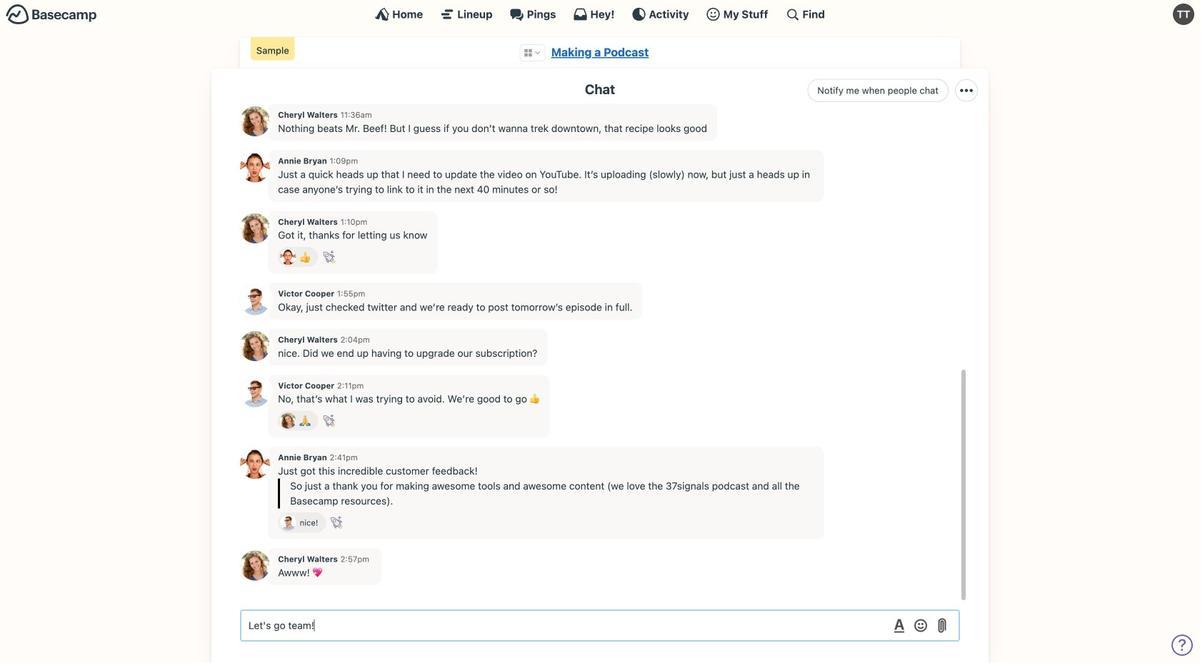 Task type: locate. For each thing, give the bounding box(es) containing it.
0 vertical spatial annie bryan image
[[240, 153, 270, 183]]

0 vertical spatial cheryl walters image
[[240, 214, 270, 244]]

1 vertical spatial cheryl walters image
[[240, 332, 270, 362]]

1:10pm element
[[341, 217, 368, 227]]

annie bryan image
[[240, 153, 270, 183], [280, 249, 296, 265], [240, 450, 270, 480]]

annie bryan image for the "2:41pm" element
[[240, 450, 270, 480]]

1 horizontal spatial victor cooper image
[[280, 515, 296, 531]]

cheryl walters image for 2:57pm element on the left of the page
[[240, 551, 270, 581]]

2 cheryl walters image from the top
[[240, 332, 270, 362]]

0 horizontal spatial cheryl walters image
[[240, 214, 270, 244]]

2 vertical spatial annie bryan image
[[240, 450, 270, 480]]

cheryl walters image
[[240, 107, 270, 137], [240, 332, 270, 362], [240, 551, 270, 581]]

annie bryan image for 1:09pm element
[[240, 153, 270, 183]]

victor cooper image inside the victor c. boosted the chat with 'nice!' element
[[280, 515, 296, 531]]

victor cooper image
[[240, 378, 270, 408]]

cheryl walters image for 2:04pm element in the bottom left of the page
[[240, 332, 270, 362]]

1 vertical spatial cheryl walters image
[[280, 413, 296, 429]]

1 cheryl walters image from the top
[[240, 107, 270, 137]]

switch accounts image
[[6, 4, 97, 26]]

annie bryan image inside annie b. boosted the chat with '👍' element
[[280, 249, 296, 265]]

2 vertical spatial cheryl walters image
[[240, 551, 270, 581]]

victor cooper image
[[240, 286, 270, 316], [280, 515, 296, 531]]

1 vertical spatial victor cooper image
[[280, 515, 296, 531]]

2:57pm element
[[341, 555, 370, 565]]

1 vertical spatial annie bryan image
[[280, 249, 296, 265]]

3 cheryl walters image from the top
[[240, 551, 270, 581]]

11:36am element
[[341, 110, 372, 120]]

0 vertical spatial cheryl walters image
[[240, 107, 270, 137]]

None text field
[[240, 610, 961, 643]]

cheryl walters image
[[240, 214, 270, 244], [280, 413, 296, 429]]

1 horizontal spatial cheryl walters image
[[280, 413, 296, 429]]

0 vertical spatial victor cooper image
[[240, 286, 270, 316]]

0 horizontal spatial victor cooper image
[[240, 286, 270, 316]]



Task type: describe. For each thing, give the bounding box(es) containing it.
2:11pm element
[[337, 381, 364, 391]]

main element
[[0, 0, 1201, 28]]

2:41pm element
[[330, 453, 358, 463]]

victor c. boosted the chat with 'nice!' element
[[278, 513, 326, 533]]

2:04pm element
[[341, 335, 370, 345]]

terry turtle image
[[1174, 4, 1195, 25]]

breadcrumb element
[[240, 37, 961, 68]]

cheryl walters image inside cheryl w. boosted the chat with '🙏' element
[[280, 413, 296, 429]]

annie b. boosted the chat with '👍' element
[[278, 247, 318, 267]]

1:55pm element
[[337, 289, 365, 299]]

cheryl w. boosted the chat with '🙏' element
[[278, 411, 318, 431]]

1:09pm element
[[330, 156, 358, 166]]

keyboard shortcut: ⌘ + / image
[[786, 7, 800, 21]]

cheryl walters image for '11:36am' 'element'
[[240, 107, 270, 137]]



Task type: vqa. For each thing, say whether or not it's contained in the screenshot.
04
no



